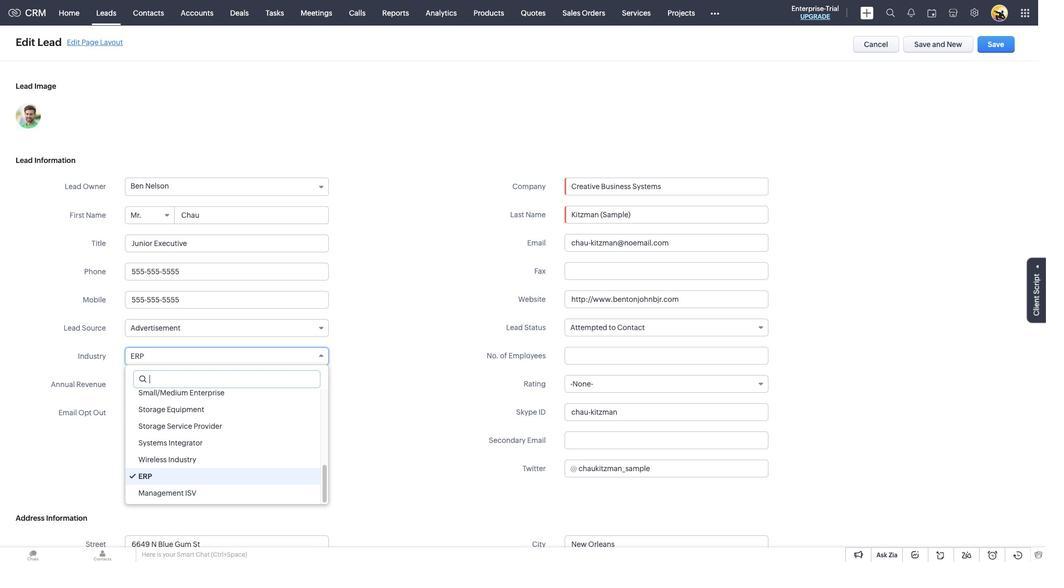 Task type: describe. For each thing, give the bounding box(es) containing it.
ask
[[877, 552, 888, 560]]

deals
[[230, 9, 249, 17]]

none-
[[573, 380, 594, 389]]

id
[[539, 409, 546, 417]]

image image
[[16, 104, 41, 129]]

storage equipment option
[[125, 402, 321, 418]]

employees
[[509, 352, 546, 360]]

no. of employees
[[487, 352, 546, 360]]

products link
[[465, 0, 513, 25]]

wireless industry option
[[125, 452, 321, 469]]

first
[[70, 211, 84, 220]]

@
[[571, 465, 577, 473]]

tasks
[[266, 9, 284, 17]]

script
[[1033, 274, 1041, 295]]

0 vertical spatial industry
[[78, 353, 106, 361]]

fax
[[535, 267, 546, 276]]

sales
[[563, 9, 581, 17]]

secondary
[[489, 437, 526, 445]]

erp option
[[125, 469, 321, 485]]

address information
[[16, 515, 87, 523]]

service
[[167, 423, 192, 431]]

lead owner
[[65, 183, 106, 191]]

calendar image
[[928, 9, 937, 17]]

create menu element
[[855, 0, 880, 25]]

deals link
[[222, 0, 257, 25]]

enterprise-trial upgrade
[[792, 5, 840, 20]]

ask zia
[[877, 552, 898, 560]]

accounts
[[181, 9, 214, 17]]

save and new button
[[904, 36, 974, 53]]

smart
[[177, 552, 195, 559]]

image
[[34, 82, 56, 90]]

quotes
[[521, 9, 546, 17]]

search element
[[880, 0, 902, 26]]

Attempted to Contact field
[[565, 319, 769, 337]]

address
[[16, 515, 45, 523]]

out
[[93, 409, 106, 417]]

products
[[474, 9, 504, 17]]

twitter
[[523, 465, 546, 473]]

rating
[[524, 380, 546, 389]]

name for last name
[[526, 211, 546, 219]]

tasks link
[[257, 0, 293, 25]]

erp inside option
[[138, 473, 152, 481]]

revenue
[[76, 381, 106, 389]]

upgrade
[[801, 13, 831, 20]]

services
[[622, 9, 651, 17]]

search image
[[887, 8, 895, 17]]

edit page layout link
[[67, 38, 123, 46]]

profile image
[[992, 4, 1008, 21]]

cancel
[[864, 40, 889, 49]]

leads
[[96, 9, 116, 17]]

save and new
[[915, 40, 963, 49]]

contacts link
[[125, 0, 173, 25]]

city
[[532, 541, 546, 549]]

no.
[[487, 352, 499, 360]]

projects link
[[660, 0, 704, 25]]

projects
[[668, 9, 695, 17]]

lead for lead owner
[[65, 183, 81, 191]]

home
[[59, 9, 80, 17]]

lead image
[[16, 82, 56, 90]]

new
[[947, 40, 963, 49]]

edit inside edit lead edit page layout
[[67, 38, 80, 46]]

chats image
[[0, 548, 66, 563]]

equipment
[[167, 406, 204, 414]]

opt
[[79, 409, 92, 417]]

company
[[513, 183, 546, 191]]

contacts image
[[70, 548, 135, 563]]

ben
[[131, 182, 144, 190]]

provider
[[194, 423, 222, 431]]

client
[[1033, 296, 1041, 316]]

analytics
[[426, 9, 457, 17]]

information for address information
[[46, 515, 87, 523]]

-None- field
[[565, 376, 769, 393]]

leads link
[[88, 0, 125, 25]]

accounts link
[[173, 0, 222, 25]]

crm
[[25, 7, 46, 18]]

quotes link
[[513, 0, 554, 25]]

home link
[[51, 0, 88, 25]]

2 vertical spatial email
[[527, 437, 546, 445]]

small/medium enterprise option
[[125, 385, 321, 402]]

sales orders
[[563, 9, 606, 17]]

lead for lead information
[[16, 156, 33, 165]]

lead for lead source
[[64, 324, 80, 333]]

source
[[82, 324, 106, 333]]

page
[[82, 38, 99, 46]]

meetings link
[[293, 0, 341, 25]]

services link
[[614, 0, 660, 25]]

erp inside field
[[131, 353, 144, 361]]

Mr. field
[[125, 207, 175, 224]]

reports
[[383, 9, 409, 17]]



Task type: vqa. For each thing, say whether or not it's contained in the screenshot.
Information
yes



Task type: locate. For each thing, give the bounding box(es) containing it.
list box containing small/medium enterprise
[[125, 385, 328, 505]]

contact
[[618, 324, 645, 332]]

and
[[933, 40, 946, 49]]

storage inside option
[[138, 423, 165, 431]]

save for save and new
[[915, 40, 931, 49]]

systems integrator option
[[125, 435, 321, 452]]

storage up systems
[[138, 423, 165, 431]]

storage service provider option
[[125, 418, 321, 435]]

management isv option
[[125, 485, 321, 502]]

industry inside option
[[168, 456, 196, 464]]

0 horizontal spatial edit
[[16, 36, 35, 48]]

here is your smart chat (ctrl+space)
[[142, 552, 247, 559]]

edit lead edit page layout
[[16, 36, 123, 48]]

email for email opt out
[[58, 409, 77, 417]]

lead down image at the top of the page
[[16, 156, 33, 165]]

lead down crm
[[37, 36, 62, 48]]

1 vertical spatial information
[[46, 515, 87, 523]]

1 vertical spatial erp
[[138, 473, 152, 481]]

name right "last"
[[526, 211, 546, 219]]

1 vertical spatial email
[[58, 409, 77, 417]]

street
[[86, 541, 106, 549]]

lead
[[37, 36, 62, 48], [16, 82, 33, 90], [16, 156, 33, 165], [65, 183, 81, 191], [506, 324, 523, 332], [64, 324, 80, 333]]

create menu image
[[861, 7, 874, 19]]

of
[[500, 352, 507, 360]]

owner
[[83, 183, 106, 191]]

lead for lead status
[[506, 324, 523, 332]]

here
[[142, 552, 156, 559]]

isv
[[185, 490, 196, 498]]

email left opt
[[58, 409, 77, 417]]

edit left the page
[[67, 38, 80, 46]]

edit down crm link
[[16, 36, 35, 48]]

last name
[[511, 211, 546, 219]]

save for save
[[988, 40, 1005, 49]]

profile element
[[985, 0, 1015, 25]]

1 save from the left
[[915, 40, 931, 49]]

industry up revenue
[[78, 353, 106, 361]]

storage down small/medium
[[138, 406, 165, 414]]

signals image
[[908, 8, 915, 17]]

annual revenue
[[51, 381, 106, 389]]

lead for lead image
[[16, 82, 33, 90]]

1 storage from the top
[[138, 406, 165, 414]]

analytics link
[[418, 0, 465, 25]]

save left and
[[915, 40, 931, 49]]

management
[[138, 490, 184, 498]]

lead left source at the left
[[64, 324, 80, 333]]

wireless industry
[[138, 456, 196, 464]]

0 horizontal spatial name
[[86, 211, 106, 220]]

Advertisement field
[[125, 320, 329, 337]]

1 vertical spatial industry
[[168, 456, 196, 464]]

0 vertical spatial storage
[[138, 406, 165, 414]]

storage for storage service provider
[[138, 423, 165, 431]]

signals element
[[902, 0, 922, 26]]

save button
[[978, 36, 1015, 53]]

lead status
[[506, 324, 546, 332]]

name for first name
[[86, 211, 106, 220]]

client script
[[1033, 274, 1041, 316]]

zia
[[889, 552, 898, 560]]

1 horizontal spatial industry
[[168, 456, 196, 464]]

trial
[[826, 5, 840, 13]]

Other Modules field
[[704, 4, 726, 21]]

storage inside 'option'
[[138, 406, 165, 414]]

None text field
[[125, 235, 329, 253], [565, 263, 769, 280], [565, 291, 769, 309], [125, 291, 329, 309], [565, 347, 769, 365], [137, 377, 328, 393], [565, 432, 769, 450], [579, 461, 768, 478], [125, 235, 329, 253], [565, 263, 769, 280], [565, 291, 769, 309], [125, 291, 329, 309], [565, 347, 769, 365], [137, 377, 328, 393], [565, 432, 769, 450], [579, 461, 768, 478]]

None text field
[[565, 178, 768, 195], [565, 206, 769, 224], [175, 207, 328, 224], [565, 234, 769, 252], [125, 263, 329, 281], [134, 371, 320, 388], [565, 404, 769, 422], [125, 536, 329, 554], [565, 536, 769, 554], [565, 178, 768, 195], [565, 206, 769, 224], [175, 207, 328, 224], [565, 234, 769, 252], [125, 263, 329, 281], [134, 371, 320, 388], [565, 404, 769, 422], [125, 536, 329, 554], [565, 536, 769, 554]]

contacts
[[133, 9, 164, 17]]

lead information
[[16, 156, 76, 165]]

mr.
[[131, 211, 141, 220]]

crm link
[[8, 7, 46, 18]]

enterprise-
[[792, 5, 826, 13]]

to
[[609, 324, 616, 332]]

name
[[526, 211, 546, 219], [86, 211, 106, 220]]

lead left status
[[506, 324, 523, 332]]

lead left the image
[[16, 82, 33, 90]]

status
[[525, 324, 546, 332]]

is
[[157, 552, 161, 559]]

calls link
[[341, 0, 374, 25]]

name right the first
[[86, 211, 106, 220]]

small/medium
[[138, 389, 188, 398]]

your
[[163, 552, 176, 559]]

secondary email
[[489, 437, 546, 445]]

storage for storage equipment
[[138, 406, 165, 414]]

title
[[92, 240, 106, 248]]

storage
[[138, 406, 165, 414], [138, 423, 165, 431]]

-none-
[[571, 380, 594, 389]]

ben nelson
[[131, 182, 169, 190]]

lead source
[[64, 324, 106, 333]]

0 horizontal spatial industry
[[78, 353, 106, 361]]

enterprise
[[190, 389, 225, 398]]

1 horizontal spatial save
[[988, 40, 1005, 49]]

2 save from the left
[[988, 40, 1005, 49]]

skype id
[[516, 409, 546, 417]]

email for email
[[527, 239, 546, 247]]

wireless
[[138, 456, 167, 464]]

None field
[[565, 178, 768, 195]]

save
[[915, 40, 931, 49], [988, 40, 1005, 49]]

industry down integrator
[[168, 456, 196, 464]]

annual
[[51, 381, 75, 389]]

first name
[[70, 211, 106, 220]]

-
[[571, 380, 573, 389]]

email up twitter
[[527, 437, 546, 445]]

1 horizontal spatial edit
[[67, 38, 80, 46]]

meetings
[[301, 9, 333, 17]]

list box
[[125, 385, 328, 505]]

orders
[[582, 9, 606, 17]]

layout
[[100, 38, 123, 46]]

information for lead information
[[34, 156, 76, 165]]

reports link
[[374, 0, 418, 25]]

industry
[[78, 353, 106, 361], [168, 456, 196, 464]]

0 horizontal spatial save
[[915, 40, 931, 49]]

erp down the advertisement
[[131, 353, 144, 361]]

1 horizontal spatial name
[[526, 211, 546, 219]]

erp
[[131, 353, 144, 361], [138, 473, 152, 481]]

skype
[[516, 409, 537, 417]]

nelson
[[145, 182, 169, 190]]

email up fax
[[527, 239, 546, 247]]

2 storage from the top
[[138, 423, 165, 431]]

0 vertical spatial information
[[34, 156, 76, 165]]

information
[[34, 156, 76, 165], [46, 515, 87, 523]]

last
[[511, 211, 524, 219]]

sales orders link
[[554, 0, 614, 25]]

small/medium enterprise
[[138, 389, 225, 398]]

website
[[518, 296, 546, 304]]

0 vertical spatial erp
[[131, 353, 144, 361]]

lead left "owner"
[[65, 183, 81, 191]]

save down profile element
[[988, 40, 1005, 49]]

advertisement
[[131, 324, 181, 333]]

mobile
[[83, 296, 106, 304]]

1 vertical spatial storage
[[138, 423, 165, 431]]

information right address
[[46, 515, 87, 523]]

ERP field
[[125, 348, 329, 366]]

information up lead owner
[[34, 156, 76, 165]]

management isv
[[138, 490, 196, 498]]

attempted
[[571, 324, 608, 332]]

phone
[[84, 268, 106, 276]]

erp down wireless
[[138, 473, 152, 481]]

0 vertical spatial email
[[527, 239, 546, 247]]



